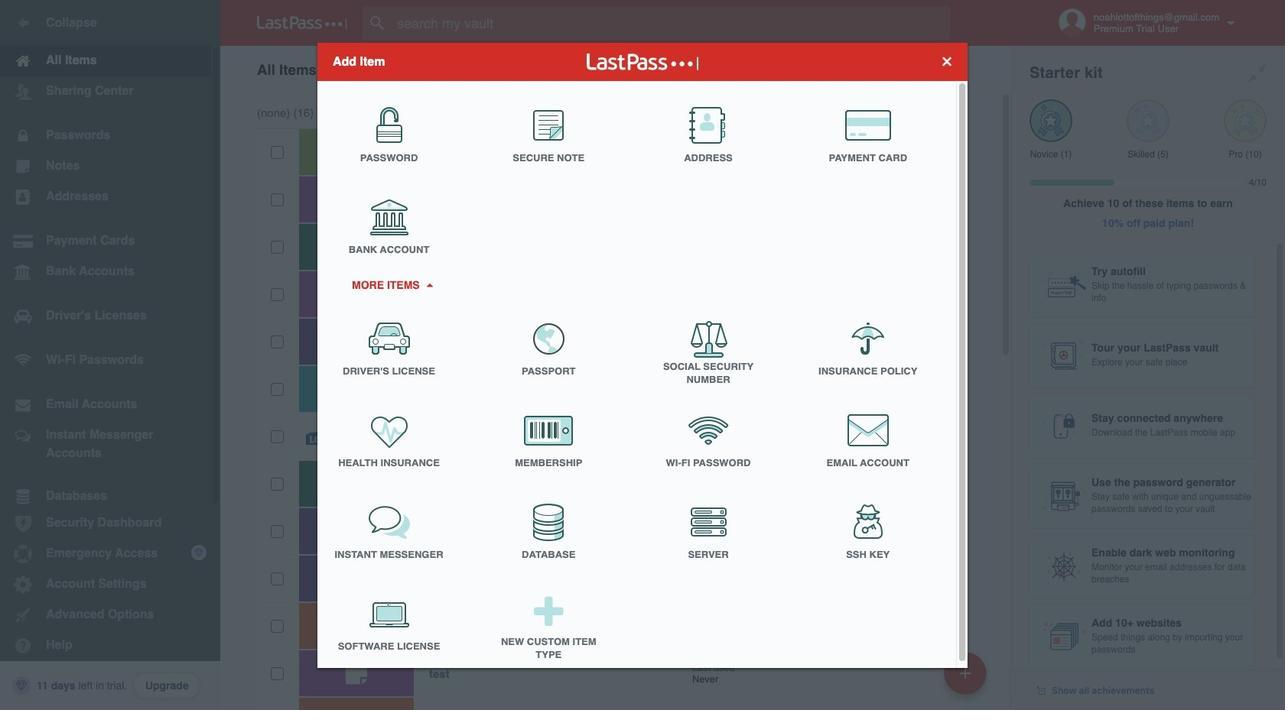 Task type: locate. For each thing, give the bounding box(es) containing it.
new item navigation
[[939, 648, 996, 711]]

dialog
[[318, 42, 968, 673]]

search my vault text field
[[363, 6, 974, 40]]

lastpass image
[[257, 16, 347, 30]]



Task type: vqa. For each thing, say whether or not it's contained in the screenshot.
New item Element
no



Task type: describe. For each thing, give the bounding box(es) containing it.
caret right image
[[424, 283, 435, 287]]

new item image
[[960, 668, 971, 679]]

main navigation navigation
[[0, 0, 220, 711]]

vault options navigation
[[220, 46, 1012, 92]]

Search search field
[[363, 6, 974, 40]]



